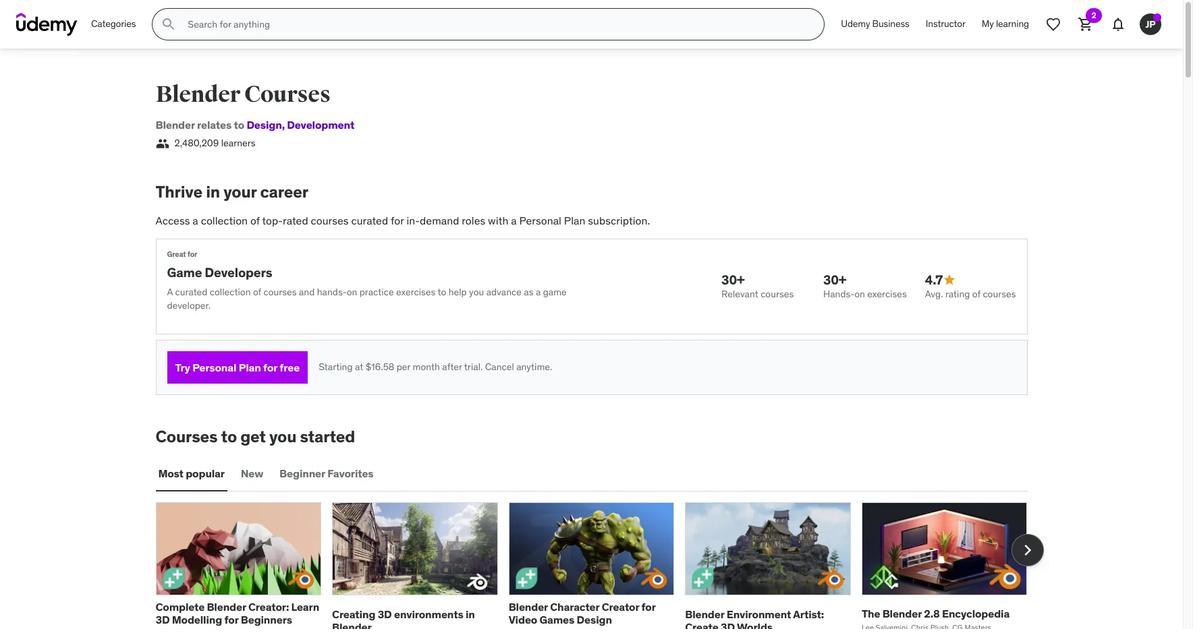 Task type: vqa. For each thing, say whether or not it's contained in the screenshot.
a month ago corresponding to have
no



Task type: locate. For each thing, give the bounding box(es) containing it.
learners
[[221, 137, 255, 149]]

udemy image
[[16, 13, 78, 36]]

design right games on the bottom
[[577, 614, 612, 627]]

beginner
[[279, 467, 325, 481]]

for right great on the top of page
[[187, 250, 197, 259]]

the blender 2.8 encyclopedia link
[[862, 607, 1010, 621]]

blender
[[156, 80, 240, 109], [156, 118, 195, 132], [207, 601, 246, 614], [509, 601, 548, 614], [883, 607, 922, 621], [685, 608, 724, 621], [332, 621, 372, 630]]

design inside "blender character creator for video games design"
[[577, 614, 612, 627]]

1 30+ from the left
[[721, 272, 745, 288]]

month
[[413, 361, 440, 373]]

in left your
[[206, 182, 220, 203]]

1 horizontal spatial personal
[[519, 214, 561, 227]]

as
[[524, 286, 533, 298]]

creating 3d environments in blender
[[332, 608, 475, 630]]

1 horizontal spatial in
[[466, 608, 475, 621]]

blender character creator for video games design link
[[509, 601, 656, 627]]

small image
[[943, 274, 956, 287]]

to up learners
[[234, 118, 244, 132]]

on
[[347, 286, 357, 298], [855, 288, 865, 300]]

of down "developers"
[[253, 286, 261, 298]]

2 horizontal spatial 3d
[[721, 621, 735, 630]]

curated up 'developer.'
[[175, 286, 207, 298]]

exercises left avg.
[[867, 288, 907, 300]]

3d for learn
[[156, 614, 170, 627]]

30+ inside "30+ relevant courses"
[[721, 272, 745, 288]]

personal right 'try'
[[192, 361, 236, 374]]

blender character creator for video games design
[[509, 601, 656, 627]]

design link
[[247, 118, 282, 132]]

creating
[[332, 608, 375, 621]]

1 horizontal spatial exercises
[[867, 288, 907, 300]]

0 horizontal spatial you
[[269, 427, 297, 448]]

of right rating
[[972, 288, 981, 300]]

0 horizontal spatial 3d
[[156, 614, 170, 627]]

1 horizontal spatial plan
[[564, 214, 585, 227]]

you right "help"
[[469, 286, 484, 298]]

0 vertical spatial plan
[[564, 214, 585, 227]]

try personal plan for free
[[175, 361, 300, 374]]

2 horizontal spatial a
[[536, 286, 541, 298]]

0 horizontal spatial exercises
[[396, 286, 436, 298]]

game
[[167, 264, 202, 280]]

for inside complete blender creator: learn 3d modelling for beginners
[[224, 614, 238, 627]]

development link
[[282, 118, 354, 132]]

1 vertical spatial collection
[[210, 286, 251, 298]]

creator:
[[248, 601, 289, 614]]

3d
[[378, 608, 392, 621], [156, 614, 170, 627], [721, 621, 735, 630]]

try personal plan for free link
[[167, 352, 308, 384]]

favorites
[[327, 467, 374, 481]]

popular
[[186, 467, 225, 481]]

you inside the great for game developers a curated collection of courses and hands-on practice exercises to help you advance as a game developer.
[[469, 286, 484, 298]]

blender inside complete blender creator: learn 3d modelling for beginners
[[207, 601, 246, 614]]

courses up design link
[[244, 80, 331, 109]]

0 horizontal spatial in
[[206, 182, 220, 203]]

roles
[[462, 214, 485, 227]]

thrive in your career
[[156, 182, 308, 203]]

thrive in your career element
[[156, 182, 1027, 396]]

in right the environments
[[466, 608, 475, 621]]

of
[[250, 214, 260, 227], [253, 286, 261, 298], [972, 288, 981, 300]]

access
[[156, 214, 190, 227]]

3d left modelling
[[156, 614, 170, 627]]

collection down "developers"
[[210, 286, 251, 298]]

1 vertical spatial design
[[577, 614, 612, 627]]

2 30+ from the left
[[823, 272, 847, 288]]

1 horizontal spatial curated
[[351, 214, 388, 227]]

curated
[[351, 214, 388, 227], [175, 286, 207, 298]]

0 vertical spatial design
[[247, 118, 282, 132]]

courses to get you started
[[156, 427, 355, 448]]

learn
[[291, 601, 319, 614]]

1 vertical spatial personal
[[192, 361, 236, 374]]

modelling
[[172, 614, 222, 627]]

2,480,209
[[174, 137, 219, 149]]

to
[[234, 118, 244, 132], [438, 286, 446, 298], [221, 427, 237, 448]]

exercises
[[396, 286, 436, 298], [867, 288, 907, 300]]

to inside the great for game developers a curated collection of courses and hands-on practice exercises to help you advance as a game developer.
[[438, 286, 446, 298]]

you have alerts image
[[1153, 13, 1161, 22]]

design up learners
[[247, 118, 282, 132]]

on inside the 30+ hands-on exercises
[[855, 288, 865, 300]]

cancel
[[485, 361, 514, 373]]

0 horizontal spatial 30+
[[721, 272, 745, 288]]

shopping cart with 2 items image
[[1078, 16, 1094, 32]]

courses right relevant
[[761, 288, 794, 300]]

for left free
[[263, 361, 277, 374]]

1 horizontal spatial design
[[577, 614, 612, 627]]

try
[[175, 361, 190, 374]]

courses
[[311, 214, 349, 227], [264, 286, 297, 298], [761, 288, 794, 300], [983, 288, 1016, 300]]

2 vertical spatial to
[[221, 427, 237, 448]]

for
[[391, 214, 404, 227], [187, 250, 197, 259], [263, 361, 277, 374], [641, 601, 656, 614], [224, 614, 238, 627]]

access a collection of top-rated courses curated for in-demand roles with a personal plan subscription.
[[156, 214, 650, 227]]

courses up most popular
[[156, 427, 218, 448]]

courses inside "30+ relevant courses"
[[761, 288, 794, 300]]

udemy business
[[841, 18, 910, 30]]

0 vertical spatial you
[[469, 286, 484, 298]]

a right as
[[536, 286, 541, 298]]

3d inside blender environment artist: create 3d worlds
[[721, 621, 735, 630]]

plan left free
[[239, 361, 261, 374]]

0 horizontal spatial design
[[247, 118, 282, 132]]

relevant
[[721, 288, 758, 300]]

2 link
[[1070, 8, 1102, 40]]

1 horizontal spatial you
[[469, 286, 484, 298]]

0 vertical spatial in
[[206, 182, 220, 203]]

you
[[469, 286, 484, 298], [269, 427, 297, 448]]

a inside the great for game developers a curated collection of courses and hands-on practice exercises to help you advance as a game developer.
[[536, 286, 541, 298]]

blender inside blender environment artist: create 3d worlds
[[685, 608, 724, 621]]

to left get
[[221, 427, 237, 448]]

worlds
[[737, 621, 773, 630]]

$16.58
[[366, 361, 394, 373]]

1 vertical spatial to
[[438, 286, 446, 298]]

0 horizontal spatial courses
[[156, 427, 218, 448]]

curated inside the great for game developers a curated collection of courses and hands-on practice exercises to help you advance as a game developer.
[[175, 286, 207, 298]]

1 vertical spatial curated
[[175, 286, 207, 298]]

0 horizontal spatial plan
[[239, 361, 261, 374]]

personal right with
[[519, 214, 561, 227]]

hands-
[[823, 288, 855, 300]]

0 horizontal spatial on
[[347, 286, 357, 298]]

at
[[355, 361, 363, 373]]

in
[[206, 182, 220, 203], [466, 608, 475, 621]]

1 horizontal spatial on
[[855, 288, 865, 300]]

udemy
[[841, 18, 870, 30]]

collection inside the great for game developers a curated collection of courses and hands-on practice exercises to help you advance as a game developer.
[[210, 286, 251, 298]]

developers
[[205, 264, 272, 280]]

per
[[397, 361, 410, 373]]

game
[[543, 286, 567, 298]]

career
[[260, 182, 308, 203]]

30+ inside the 30+ hands-on exercises
[[823, 272, 847, 288]]

learning
[[996, 18, 1029, 30]]

you right get
[[269, 427, 297, 448]]

Search for anything text field
[[185, 13, 808, 36]]

1 horizontal spatial 30+
[[823, 272, 847, 288]]

beginner favorites
[[279, 467, 374, 481]]

rated
[[283, 214, 308, 227]]

most
[[158, 467, 183, 481]]

development
[[287, 118, 354, 132]]

plan left subscription.
[[564, 214, 585, 227]]

3d right the creating
[[378, 608, 392, 621]]

collection down the thrive in your career
[[201, 214, 248, 227]]

courses left and
[[264, 286, 297, 298]]

1 horizontal spatial 3d
[[378, 608, 392, 621]]

anytime.
[[516, 361, 552, 373]]

personal
[[519, 214, 561, 227], [192, 361, 236, 374]]

for right modelling
[[224, 614, 238, 627]]

0 horizontal spatial personal
[[192, 361, 236, 374]]

video
[[509, 614, 537, 627]]

0 vertical spatial personal
[[519, 214, 561, 227]]

0 horizontal spatial curated
[[175, 286, 207, 298]]

curated left in-
[[351, 214, 388, 227]]

a
[[167, 286, 173, 298]]

1 vertical spatial in
[[466, 608, 475, 621]]

the
[[862, 607, 880, 621]]

3d right create
[[721, 621, 735, 630]]

of left top-
[[250, 214, 260, 227]]

design
[[247, 118, 282, 132], [577, 614, 612, 627]]

blender environment artist: create 3d worlds
[[685, 608, 824, 630]]

creator
[[602, 601, 639, 614]]

a
[[193, 214, 198, 227], [511, 214, 517, 227], [536, 286, 541, 298]]

a right access
[[193, 214, 198, 227]]

complete
[[156, 601, 205, 614]]

0 vertical spatial courses
[[244, 80, 331, 109]]

1 vertical spatial plan
[[239, 361, 261, 374]]

exercises right the practice
[[396, 286, 436, 298]]

1 vertical spatial you
[[269, 427, 297, 448]]

30+ relevant courses
[[721, 272, 794, 300]]

collection
[[201, 214, 248, 227], [210, 286, 251, 298]]

most popular
[[158, 467, 225, 481]]

udemy business link
[[833, 8, 918, 40]]

3d inside complete blender creator: learn 3d modelling for beginners
[[156, 614, 170, 627]]

for right creator
[[641, 601, 656, 614]]

to left "help"
[[438, 286, 446, 298]]

a right with
[[511, 214, 517, 227]]

for inside the great for game developers a curated collection of courses and hands-on practice exercises to help you advance as a game developer.
[[187, 250, 197, 259]]

0 vertical spatial curated
[[351, 214, 388, 227]]



Task type: describe. For each thing, give the bounding box(es) containing it.
free
[[280, 361, 300, 374]]

for inside "blender character creator for video games design"
[[641, 601, 656, 614]]

complete blender creator: learn 3d modelling for beginners
[[156, 601, 319, 627]]

my
[[982, 18, 994, 30]]

creating 3d environments in blender link
[[332, 608, 475, 630]]

create
[[685, 621, 718, 630]]

beginner favorites button
[[277, 458, 376, 491]]

carousel element
[[156, 503, 1044, 630]]

my learning link
[[974, 8, 1037, 40]]

exercises inside the great for game developers a curated collection of courses and hands-on practice exercises to help you advance as a game developer.
[[396, 286, 436, 298]]

new button
[[238, 458, 266, 491]]

environment
[[727, 608, 791, 621]]

your
[[224, 182, 257, 203]]

environments
[[394, 608, 463, 621]]

exercises inside the 30+ hands-on exercises
[[867, 288, 907, 300]]

0 horizontal spatial a
[[193, 214, 198, 227]]

character
[[550, 601, 599, 614]]

blender relates to design development
[[156, 118, 354, 132]]

hands-
[[317, 286, 347, 298]]

beginners
[[241, 614, 292, 627]]

in inside 'creating 3d environments in blender'
[[466, 608, 475, 621]]

1 horizontal spatial courses
[[244, 80, 331, 109]]

developer.
[[167, 299, 211, 311]]

30+ hands-on exercises
[[823, 272, 907, 300]]

avg. rating of courses
[[925, 288, 1016, 300]]

jp
[[1146, 18, 1156, 30]]

for left in-
[[391, 214, 404, 227]]

jp link
[[1134, 8, 1167, 40]]

blender environment artist: create 3d worlds link
[[685, 608, 824, 630]]

rating
[[945, 288, 970, 300]]

submit search image
[[161, 16, 177, 32]]

3d inside 'creating 3d environments in blender'
[[378, 608, 392, 621]]

courses right rated
[[311, 214, 349, 227]]

notifications image
[[1110, 16, 1126, 32]]

business
[[872, 18, 910, 30]]

on inside the great for game developers a curated collection of courses and hands-on practice exercises to help you advance as a game developer.
[[347, 286, 357, 298]]

practice
[[360, 286, 394, 298]]

and
[[299, 286, 315, 298]]

the blender 2.8 encyclopedia
[[862, 607, 1010, 621]]

games
[[540, 614, 574, 627]]

0 vertical spatial collection
[[201, 214, 248, 227]]

artist:
[[793, 608, 824, 621]]

help
[[449, 286, 467, 298]]

next image
[[1017, 540, 1038, 562]]

courses inside the great for game developers a curated collection of courses and hands-on practice exercises to help you advance as a game developer.
[[264, 286, 297, 298]]

new
[[241, 467, 263, 481]]

complete blender creator: learn 3d modelling for beginners link
[[156, 601, 319, 627]]

great for game developers a curated collection of courses and hands-on practice exercises to help you advance as a game developer.
[[167, 250, 567, 311]]

categories button
[[83, 8, 144, 40]]

my learning
[[982, 18, 1029, 30]]

with
[[488, 214, 508, 227]]

encyclopedia
[[942, 607, 1010, 621]]

most popular button
[[156, 458, 227, 491]]

in-
[[407, 214, 420, 227]]

top-
[[262, 214, 283, 227]]

trial.
[[464, 361, 483, 373]]

starting
[[319, 361, 353, 373]]

2,480,209 learners
[[174, 137, 255, 149]]

30+ for 30+ hands-on exercises
[[823, 272, 847, 288]]

blender inside "blender character creator for video games design"
[[509, 601, 548, 614]]

categories
[[91, 18, 136, 30]]

courses right rating
[[983, 288, 1016, 300]]

relates
[[197, 118, 232, 132]]

instructor link
[[918, 8, 974, 40]]

wishlist image
[[1045, 16, 1062, 32]]

blender inside 'creating 3d environments in blender'
[[332, 621, 372, 630]]

4.7
[[925, 272, 943, 288]]

starting at $16.58 per month after trial. cancel anytime.
[[319, 361, 552, 373]]

0 vertical spatial to
[[234, 118, 244, 132]]

subscription.
[[588, 214, 650, 227]]

get
[[240, 427, 266, 448]]

avg.
[[925, 288, 943, 300]]

small image
[[156, 137, 169, 151]]

started
[[300, 427, 355, 448]]

great
[[167, 250, 186, 259]]

3d for create
[[721, 621, 735, 630]]

1 vertical spatial courses
[[156, 427, 218, 448]]

advance
[[486, 286, 522, 298]]

1 horizontal spatial a
[[511, 214, 517, 227]]

2.8
[[924, 607, 940, 621]]

thrive
[[156, 182, 202, 203]]

30+ for 30+ relevant courses
[[721, 272, 745, 288]]

of inside the great for game developers a curated collection of courses and hands-on practice exercises to help you advance as a game developer.
[[253, 286, 261, 298]]

after
[[442, 361, 462, 373]]

blender courses
[[156, 80, 331, 109]]

2
[[1092, 10, 1096, 20]]

game developers link
[[167, 264, 272, 280]]

demand
[[420, 214, 459, 227]]

instructor
[[926, 18, 966, 30]]



